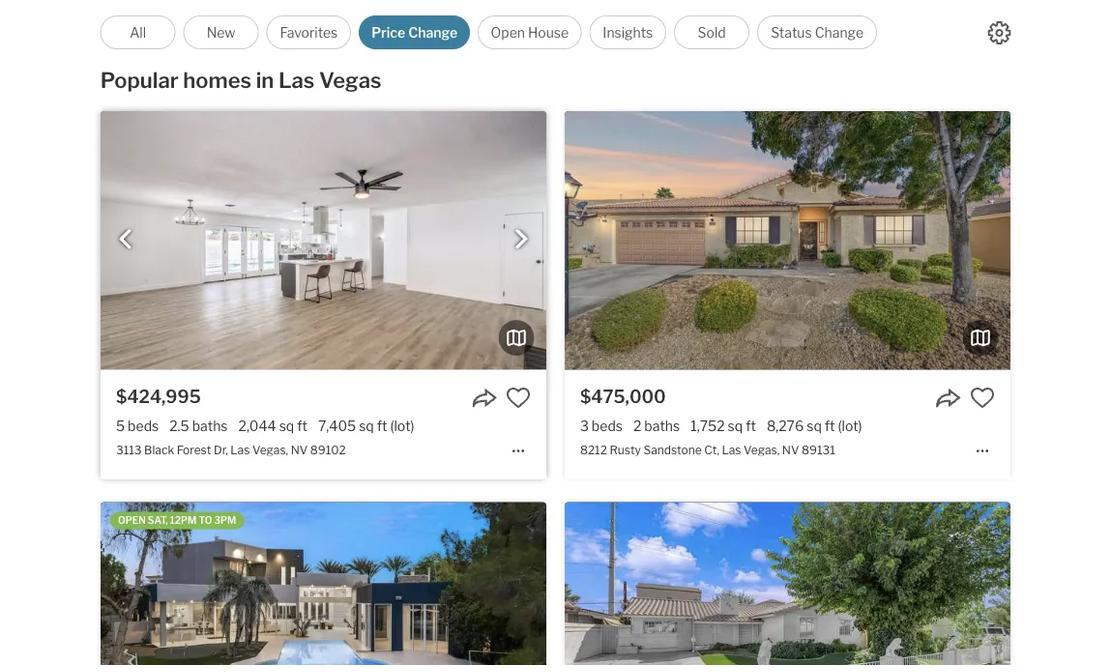 Task type: vqa. For each thing, say whether or not it's contained in the screenshot.
SAT,
yes



Task type: describe. For each thing, give the bounding box(es) containing it.
3
[[580, 418, 589, 435]]

Open House radio
[[478, 15, 582, 49]]

1 horizontal spatial las
[[278, 67, 315, 93]]

3113
[[116, 443, 142, 457]]

2
[[634, 418, 642, 435]]

baths for $475,000
[[645, 418, 680, 435]]

ct,
[[705, 443, 720, 457]]

forest
[[177, 443, 211, 457]]

1 photo of 2825 coast line ct, las vegas, nv 89117 image from the left
[[101, 503, 547, 666]]

3113 black forest dr, las vegas, nv 89102
[[116, 443, 346, 457]]

change for price change
[[408, 24, 458, 41]]

open house
[[491, 24, 569, 41]]

rusty
[[610, 443, 641, 457]]

$424,995
[[116, 386, 201, 408]]

$475,000
[[580, 386, 666, 408]]

previous button image
[[116, 230, 135, 249]]

7,405
[[318, 418, 356, 435]]

sq for 7,405
[[359, 418, 374, 435]]

next button image
[[512, 230, 531, 249]]

8212
[[580, 443, 607, 457]]

beds for $475,000
[[592, 418, 623, 435]]

las for $424,995
[[231, 443, 250, 457]]

change for status change
[[815, 24, 864, 41]]

baths for $424,995
[[192, 418, 228, 435]]

in
[[256, 67, 274, 93]]

sat,
[[148, 515, 168, 527]]

2 baths
[[634, 418, 680, 435]]

1 photo of 8212 rusty sandstone ct, las vegas, nv 89131 image from the left
[[565, 111, 1011, 370]]

3 beds
[[580, 418, 623, 435]]

ft for 2,044 sq ft
[[297, 418, 308, 435]]

to
[[199, 515, 212, 527]]

Status Change radio
[[758, 15, 878, 49]]

price
[[372, 24, 406, 41]]

sq for 8,276
[[807, 418, 822, 435]]

sold
[[698, 24, 726, 41]]

1,752
[[691, 418, 725, 435]]

12pm
[[170, 515, 197, 527]]

open
[[118, 515, 146, 527]]

popular homes in las vegas
[[100, 67, 382, 93]]

insights
[[603, 24, 653, 41]]

open
[[491, 24, 525, 41]]

8,276 sq ft (lot)
[[767, 418, 863, 435]]

new
[[207, 24, 236, 41]]

2 photo of 8212 rusty sandstone ct, las vegas, nv 89131 image from the left
[[1011, 111, 1112, 370]]

open sat, 12pm to 3pm
[[118, 515, 236, 527]]

house
[[528, 24, 569, 41]]



Task type: locate. For each thing, give the bounding box(es) containing it.
ft right 7,405
[[377, 418, 387, 435]]

nv
[[291, 443, 308, 457], [782, 443, 799, 457]]

baths
[[192, 418, 228, 435], [645, 418, 680, 435]]

ft left 7,405
[[297, 418, 308, 435]]

option group
[[100, 15, 878, 49]]

1 photo of 217 shadow ln, las vegas, nv 89106 image from the left
[[565, 503, 1011, 666]]

beds right 3
[[592, 418, 623, 435]]

1 horizontal spatial nv
[[782, 443, 799, 457]]

Insights radio
[[590, 15, 667, 49]]

(lot)
[[390, 418, 415, 435], [838, 418, 863, 435]]

beds
[[128, 418, 159, 435], [592, 418, 623, 435]]

Favorites radio
[[267, 15, 351, 49]]

vegas, down 8,276
[[744, 443, 780, 457]]

photo of 3113 black forest dr, las vegas, nv 89102 image
[[101, 111, 547, 370], [547, 111, 993, 370]]

change
[[408, 24, 458, 41], [815, 24, 864, 41]]

las
[[278, 67, 315, 93], [231, 443, 250, 457], [722, 443, 742, 457]]

(lot) for $475,000
[[838, 418, 863, 435]]

4 ft from the left
[[825, 418, 835, 435]]

8212 rusty sandstone ct, las vegas, nv 89131
[[580, 443, 836, 457]]

sq right 1,752 on the right of page
[[728, 418, 743, 435]]

las right dr, at left bottom
[[231, 443, 250, 457]]

New radio
[[183, 15, 259, 49]]

1 horizontal spatial (lot)
[[838, 418, 863, 435]]

2 nv from the left
[[782, 443, 799, 457]]

1 horizontal spatial baths
[[645, 418, 680, 435]]

sandstone
[[644, 443, 702, 457]]

(lot) right 7,405
[[390, 418, 415, 435]]

4 sq from the left
[[807, 418, 822, 435]]

ft
[[297, 418, 308, 435], [377, 418, 387, 435], [746, 418, 756, 435], [825, 418, 835, 435]]

photo of 8212 rusty sandstone ct, las vegas, nv 89131 image
[[565, 111, 1011, 370], [1011, 111, 1112, 370]]

las for $475,000
[[722, 443, 742, 457]]

beds right '5'
[[128, 418, 159, 435]]

2,044
[[238, 418, 276, 435]]

ft for 7,405 sq ft (lot)
[[377, 418, 387, 435]]

1 horizontal spatial beds
[[592, 418, 623, 435]]

(lot) right 8,276
[[838, 418, 863, 435]]

favorite button checkbox
[[970, 385, 995, 411]]

vegas, down '2,044 sq ft'
[[252, 443, 288, 457]]

5 beds
[[116, 418, 159, 435]]

sq for 2,044
[[279, 418, 294, 435]]

0 horizontal spatial vegas,
[[252, 443, 288, 457]]

change inside radio
[[815, 24, 864, 41]]

2 vegas, from the left
[[744, 443, 780, 457]]

3 sq from the left
[[728, 418, 743, 435]]

vegas
[[319, 67, 382, 93]]

1 baths from the left
[[192, 418, 228, 435]]

0 horizontal spatial las
[[231, 443, 250, 457]]

89102
[[310, 443, 346, 457]]

status change
[[771, 24, 864, 41]]

nv for $475,000
[[782, 443, 799, 457]]

Sold radio
[[674, 15, 750, 49]]

dr,
[[214, 443, 228, 457]]

baths right 2
[[645, 418, 680, 435]]

black
[[144, 443, 174, 457]]

1 vegas, from the left
[[252, 443, 288, 457]]

popular
[[100, 67, 179, 93]]

favorites
[[280, 24, 338, 41]]

(lot) for $424,995
[[390, 418, 415, 435]]

sq
[[279, 418, 294, 435], [359, 418, 374, 435], [728, 418, 743, 435], [807, 418, 822, 435]]

8,276
[[767, 418, 804, 435]]

las right in
[[278, 67, 315, 93]]

nv left 89102
[[291, 443, 308, 457]]

5
[[116, 418, 125, 435]]

price change
[[372, 24, 458, 41]]

0 horizontal spatial beds
[[128, 418, 159, 435]]

all
[[130, 24, 146, 41]]

change inside radio
[[408, 24, 458, 41]]

2 (lot) from the left
[[838, 418, 863, 435]]

nv for $424,995
[[291, 443, 308, 457]]

0 horizontal spatial (lot)
[[390, 418, 415, 435]]

2 sq from the left
[[359, 418, 374, 435]]

option group containing all
[[100, 15, 878, 49]]

1 nv from the left
[[291, 443, 308, 457]]

1 ft from the left
[[297, 418, 308, 435]]

favorite button image
[[970, 385, 995, 411]]

1 beds from the left
[[128, 418, 159, 435]]

7,405 sq ft (lot)
[[318, 418, 415, 435]]

1,752 sq ft
[[691, 418, 756, 435]]

2 change from the left
[[815, 24, 864, 41]]

vegas, for $424,995
[[252, 443, 288, 457]]

1 photo of 3113 black forest dr, las vegas, nv 89102 image from the left
[[101, 111, 547, 370]]

2 horizontal spatial las
[[722, 443, 742, 457]]

3pm
[[214, 515, 236, 527]]

beds for $424,995
[[128, 418, 159, 435]]

1 horizontal spatial change
[[815, 24, 864, 41]]

2 ft from the left
[[377, 418, 387, 435]]

change right status
[[815, 24, 864, 41]]

sq up 89131
[[807, 418, 822, 435]]

status
[[771, 24, 812, 41]]

homes
[[183, 67, 252, 93]]

sq for 1,752
[[728, 418, 743, 435]]

favorite button image
[[506, 385, 531, 411]]

2.5 baths
[[169, 418, 228, 435]]

0 horizontal spatial change
[[408, 24, 458, 41]]

2,044 sq ft
[[238, 418, 308, 435]]

ft for 8,276 sq ft (lot)
[[825, 418, 835, 435]]

baths up dr, at left bottom
[[192, 418, 228, 435]]

1 horizontal spatial vegas,
[[744, 443, 780, 457]]

1 (lot) from the left
[[390, 418, 415, 435]]

2 baths from the left
[[645, 418, 680, 435]]

2 photo of 3113 black forest dr, las vegas, nv 89102 image from the left
[[547, 111, 993, 370]]

3 ft from the left
[[746, 418, 756, 435]]

2.5
[[169, 418, 189, 435]]

sq right 7,405
[[359, 418, 374, 435]]

las right 'ct,'
[[722, 443, 742, 457]]

ft up 89131
[[825, 418, 835, 435]]

2 photo of 2825 coast line ct, las vegas, nv 89117 image from the left
[[547, 503, 993, 666]]

ft for 1,752 sq ft
[[746, 418, 756, 435]]

1 change from the left
[[408, 24, 458, 41]]

vegas,
[[252, 443, 288, 457], [744, 443, 780, 457]]

2 photo of 217 shadow ln, las vegas, nv 89106 image from the left
[[1011, 503, 1112, 666]]

Price Change radio
[[359, 15, 470, 49]]

0 horizontal spatial baths
[[192, 418, 228, 435]]

change right price
[[408, 24, 458, 41]]

photo of 217 shadow ln, las vegas, nv 89106 image
[[565, 503, 1011, 666], [1011, 503, 1112, 666]]

All radio
[[100, 15, 176, 49]]

sq right 2,044
[[279, 418, 294, 435]]

photo of 2825 coast line ct, las vegas, nv 89117 image
[[101, 503, 547, 666], [547, 503, 993, 666]]

ft left 8,276
[[746, 418, 756, 435]]

vegas, for $475,000
[[744, 443, 780, 457]]

2 beds from the left
[[592, 418, 623, 435]]

favorite button checkbox
[[506, 385, 531, 411]]

nv down 8,276
[[782, 443, 799, 457]]

1 sq from the left
[[279, 418, 294, 435]]

0 horizontal spatial nv
[[291, 443, 308, 457]]

89131
[[802, 443, 836, 457]]



